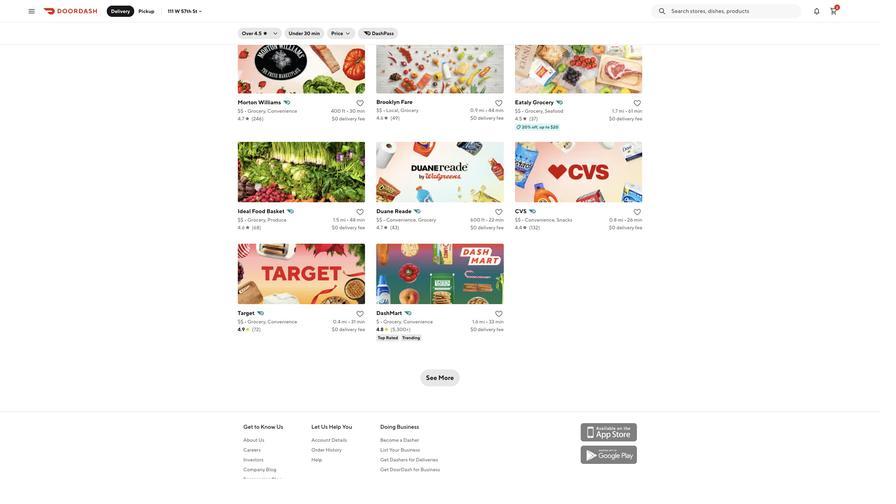 Task type: locate. For each thing, give the bounding box(es) containing it.
dashmart
[[377, 310, 402, 317]]

convenience, up (132)
[[525, 217, 556, 223]]

$​0 down 0.4
[[332, 327, 338, 332]]

delivery down 1.5 mi • 48 min
[[339, 225, 357, 230]]

1 vertical spatial 4.7
[[377, 225, 383, 230]]

$$ for eataly grocery
[[515, 108, 521, 114]]

1 horizontal spatial 4.7
[[377, 225, 383, 230]]

$​0 down 0.8
[[609, 225, 616, 230]]

2 horizontal spatial us
[[321, 424, 328, 430]]

2 vertical spatial business
[[421, 467, 440, 473]]

(49)
[[391, 115, 400, 121]]

fee down 600 ft • 22 min
[[497, 225, 504, 230]]

grocery, down dashmart
[[383, 319, 402, 325]]

to left know
[[254, 424, 260, 430]]

1 horizontal spatial to
[[546, 124, 550, 130]]

1 vertical spatial ft
[[482, 217, 485, 223]]

4.7
[[238, 116, 245, 121], [377, 225, 383, 230]]

$​0 delivery fee down 400 ft • 30 min
[[332, 116, 365, 121]]

min for duane reade
[[496, 217, 504, 223]]

fee down 1.6 mi • 33 min
[[497, 327, 504, 332]]

$$ down duane
[[377, 217, 382, 223]]

• left 61
[[626, 108, 628, 114]]

business up 'become a dasher' link
[[397, 424, 419, 430]]

get inside get doordash for business link
[[380, 467, 389, 473]]

0 vertical spatial ft
[[342, 108, 346, 114]]

30 right under
[[304, 31, 311, 36]]

1 horizontal spatial 30
[[350, 108, 356, 114]]

$​0 delivery fee down 1.7 mi • 61 min
[[609, 116, 643, 121]]

1.5 mi • 48 min
[[333, 217, 365, 223]]

1 vertical spatial help
[[311, 457, 322, 463]]

1 horizontal spatial ft
[[482, 217, 485, 223]]

$​0 delivery fee for morton williams
[[332, 116, 365, 121]]

business down 'become a dasher' link
[[401, 447, 420, 453]]

click to add this store to your saved list image for dashmart
[[495, 310, 503, 318]]

$$ • grocery, seafood
[[515, 108, 564, 114]]

1 vertical spatial 4.5
[[515, 116, 522, 121]]

0 vertical spatial 4.7
[[238, 116, 245, 121]]

0.8
[[610, 217, 617, 223]]

us for about us
[[259, 437, 265, 443]]

0 horizontal spatial convenience,
[[386, 217, 417, 223]]

0 vertical spatial 30
[[304, 31, 311, 36]]

min right under
[[312, 31, 320, 36]]

doordash
[[390, 467, 413, 473]]

order history link
[[311, 447, 352, 454]]

us up careers "link"
[[259, 437, 265, 443]]

0 horizontal spatial us
[[259, 437, 265, 443]]

$​0 down 1.5
[[332, 225, 338, 230]]

Store search: begin typing to search for stores available on DoorDash text field
[[672, 7, 798, 15]]

• left local, on the left top
[[383, 107, 385, 113]]

1 vertical spatial business
[[401, 447, 420, 453]]

us right know
[[277, 424, 283, 430]]

grocery, for food
[[248, 217, 267, 223]]

$$ up 4.4
[[515, 217, 521, 223]]

ft for morton williams
[[342, 108, 346, 114]]

help left the you
[[329, 424, 341, 430]]

4.5 inside the over 4.5 button
[[254, 31, 262, 36]]

for
[[409, 457, 415, 463], [414, 467, 420, 473]]

click to add this store to your saved list image up 1.6 mi • 33 min
[[495, 310, 503, 318]]

1 horizontal spatial 4.6
[[377, 115, 384, 121]]

business down deliveries
[[421, 467, 440, 473]]

$​0 down 400
[[332, 116, 338, 121]]

0 horizontal spatial ft
[[342, 108, 346, 114]]

grocery, up (37)
[[525, 108, 544, 114]]

over
[[242, 31, 253, 36]]

click to add this store to your saved list image up 400 ft • 30 min
[[356, 99, 365, 107]]

(72)
[[252, 327, 261, 332]]

click to add this store to your saved list image up 1.7 mi • 61 min
[[634, 99, 642, 107]]

target
[[238, 310, 255, 317]]

get
[[243, 424, 253, 430], [380, 457, 389, 463], [380, 467, 389, 473]]

4.6 left (49)
[[377, 115, 384, 121]]

for inside get doordash for business link
[[414, 467, 420, 473]]

ft right 600
[[482, 217, 485, 223]]

2 $$ • grocery, convenience from the top
[[238, 319, 297, 325]]

account
[[311, 437, 331, 443]]

0 vertical spatial help
[[329, 424, 341, 430]]

4.7 left the (43)
[[377, 225, 383, 230]]

top rated
[[378, 335, 398, 340]]

2 vertical spatial grocery
[[418, 217, 436, 223]]

help
[[329, 424, 341, 430], [311, 457, 322, 463]]

for down get dashers for deliveries link
[[414, 467, 420, 473]]

min right 26
[[634, 217, 643, 223]]

0.4 mi • 31 min
[[333, 319, 365, 325]]

$​0 for ideal food basket
[[332, 225, 338, 230]]

$​0 delivery fee down 600 ft • 22 min
[[471, 225, 504, 230]]

0 vertical spatial 4.6
[[377, 115, 384, 121]]

2 vertical spatial get
[[380, 467, 389, 473]]

0 vertical spatial get
[[243, 424, 253, 430]]

30 inside button
[[304, 31, 311, 36]]

1 horizontal spatial convenience,
[[525, 217, 556, 223]]

fare
[[401, 99, 413, 105]]

$$ • grocery, convenience
[[238, 108, 297, 114], [238, 319, 297, 325]]

4.6 for $$ • local, grocery
[[377, 115, 384, 121]]

$$ • grocery, convenience up (72)
[[238, 319, 297, 325]]

click to add this store to your saved list image
[[634, 99, 642, 107], [356, 208, 365, 216], [634, 208, 642, 216], [356, 310, 365, 318]]

help down order
[[311, 457, 322, 463]]

$$ down morton on the left
[[238, 108, 244, 114]]

brooklyn
[[377, 99, 400, 105]]

get for get dashers for deliveries
[[380, 457, 389, 463]]

details
[[332, 437, 347, 443]]

to right up
[[546, 124, 550, 130]]

business
[[397, 424, 419, 430], [401, 447, 420, 453], [421, 467, 440, 473]]

delivery down 0.8 mi • 26 min
[[617, 225, 635, 230]]

delivery
[[478, 115, 496, 121], [339, 116, 357, 121], [617, 116, 635, 121], [339, 225, 357, 230], [478, 225, 496, 230], [617, 225, 635, 230], [339, 327, 357, 332], [478, 327, 496, 332]]

click to add this store to your saved list image
[[356, 99, 365, 107], [495, 99, 503, 107], [495, 208, 503, 216], [495, 310, 503, 318]]

eataly grocery
[[515, 99, 554, 106]]

snacks
[[557, 217, 573, 223]]

get left doordash
[[380, 467, 389, 473]]

delivery down 1.7 mi • 61 min
[[617, 116, 635, 121]]

click to add this store to your saved list image up 600 ft • 22 min
[[495, 208, 503, 216]]

fee down 1.5 mi • 48 min
[[358, 225, 365, 230]]

pickup
[[139, 8, 154, 14]]

grocery, for grocery
[[525, 108, 544, 114]]

click to add this store to your saved list image for cvs
[[634, 208, 642, 216]]

2 convenience, from the left
[[525, 217, 556, 223]]

2 button
[[827, 4, 841, 18]]

more
[[439, 374, 454, 382]]

• left the 44
[[486, 107, 488, 113]]

get up about at the bottom
[[243, 424, 253, 430]]

33
[[489, 319, 495, 325]]

convenience, for cvs
[[525, 217, 556, 223]]

convenience, for duane reade
[[386, 217, 417, 223]]

600 ft • 22 min
[[471, 217, 504, 223]]

convenience for morton williams
[[268, 108, 297, 114]]

fee for target
[[358, 327, 365, 332]]

$​0 delivery fee down 0.8 mi • 26 min
[[609, 225, 643, 230]]

get to know us
[[243, 424, 283, 430]]

$$ • local, grocery
[[377, 107, 419, 113]]

1 vertical spatial 4.6
[[238, 225, 245, 230]]

1 vertical spatial grocery
[[401, 107, 419, 113]]

grocery, up (68)
[[248, 217, 267, 223]]

get for get doordash for business
[[380, 467, 389, 473]]

investors link
[[243, 456, 283, 463]]

see more button
[[421, 370, 460, 387]]

produce
[[268, 217, 287, 223]]

convenience, down the reade
[[386, 217, 417, 223]]

delivery for cvs
[[617, 225, 635, 230]]

to
[[546, 124, 550, 130], [254, 424, 260, 430]]

reade
[[395, 208, 412, 215]]

1.6 mi • 33 min
[[473, 319, 504, 325]]

click to add this store to your saved list image for ideal food basket
[[356, 208, 365, 216]]

1 horizontal spatial 4.5
[[515, 116, 522, 121]]

4.5 up 20%
[[515, 116, 522, 121]]

$$ for target
[[238, 319, 244, 325]]

30 right 400
[[350, 108, 356, 114]]

0 horizontal spatial 4.7
[[238, 116, 245, 121]]

4.6 for $$ • grocery, produce
[[238, 225, 245, 230]]

0 vertical spatial 4.5
[[254, 31, 262, 36]]

fee down 0.9 mi • 44 min
[[497, 115, 504, 121]]

0 horizontal spatial 30
[[304, 31, 311, 36]]

$$ for duane reade
[[377, 217, 382, 223]]

$​0 for target
[[332, 327, 338, 332]]

mi
[[479, 107, 485, 113], [619, 108, 625, 114], [340, 217, 346, 223], [618, 217, 624, 223], [342, 319, 347, 325], [480, 319, 485, 325]]

0.8 mi • 26 min
[[610, 217, 643, 223]]

grocery, up (246)
[[248, 108, 267, 114]]

• right 400
[[347, 108, 349, 114]]

0 horizontal spatial 4.6
[[238, 225, 245, 230]]

min for eataly grocery
[[634, 108, 643, 114]]

• down eataly
[[522, 108, 524, 114]]

delivery down 0.4 mi • 31 min
[[339, 327, 357, 332]]

4.6 left (68)
[[238, 225, 245, 230]]

mi right 0.8
[[618, 217, 624, 223]]

1 vertical spatial for
[[414, 467, 420, 473]]

$$ up 4.9
[[238, 319, 244, 325]]

ft for duane reade
[[482, 217, 485, 223]]

4.7 for duane reade
[[377, 225, 383, 230]]

4.5
[[254, 31, 262, 36], [515, 116, 522, 121]]

$​0 delivery fee for eataly grocery
[[609, 116, 643, 121]]

0 vertical spatial $$ • grocery, convenience
[[238, 108, 297, 114]]

price
[[331, 31, 343, 36]]

1 vertical spatial $$ • grocery, convenience
[[238, 319, 297, 325]]

$$ • grocery, convenience down williams
[[238, 108, 297, 114]]

min right 400
[[357, 108, 365, 114]]

•
[[383, 107, 385, 113], [486, 107, 488, 113], [245, 108, 247, 114], [347, 108, 349, 114], [522, 108, 524, 114], [626, 108, 628, 114], [245, 217, 247, 223], [347, 217, 349, 223], [383, 217, 385, 223], [486, 217, 488, 223], [522, 217, 524, 223], [625, 217, 627, 223], [245, 319, 247, 325], [348, 319, 350, 325], [380, 319, 382, 325], [486, 319, 488, 325]]

$​0 delivery fee for cvs
[[609, 225, 643, 230]]

order
[[311, 447, 325, 453]]

$$ down eataly
[[515, 108, 521, 114]]

min right 61
[[634, 108, 643, 114]]

$$ down ideal
[[238, 217, 244, 223]]

fee for dashmart
[[497, 327, 504, 332]]

$$ for cvs
[[515, 217, 521, 223]]

grocery, up (72)
[[248, 319, 267, 325]]

min right the 48
[[357, 217, 365, 223]]

1 vertical spatial to
[[254, 424, 260, 430]]

for inside get dashers for deliveries link
[[409, 457, 415, 463]]

30
[[304, 31, 311, 36], [350, 108, 356, 114]]

get for get to know us
[[243, 424, 253, 430]]

ideal
[[238, 208, 251, 215]]

delivery down 400 ft • 30 min
[[339, 116, 357, 121]]

$​0 delivery fee down 0.9 mi • 44 min
[[471, 115, 504, 121]]

0 horizontal spatial 4.5
[[254, 31, 262, 36]]

$​0 delivery fee
[[471, 115, 504, 121], [332, 116, 365, 121], [609, 116, 643, 121], [332, 225, 365, 230], [471, 225, 504, 230], [609, 225, 643, 230], [332, 327, 365, 332], [471, 327, 504, 332]]

1 $$ • grocery, convenience from the top
[[238, 108, 297, 114]]

under 30 min button
[[285, 28, 324, 39]]

delivery down 0.9 mi • 44 min
[[478, 115, 496, 121]]

fee down 0.8 mi • 26 min
[[636, 225, 643, 230]]

seafood
[[545, 108, 564, 114]]

$​0 delivery fee down 1.5 mi • 48 min
[[332, 225, 365, 230]]

click to add this store to your saved list image up 1.5 mi • 48 min
[[356, 208, 365, 216]]

(132)
[[529, 225, 540, 230]]

600
[[471, 217, 481, 223]]

under
[[289, 31, 303, 36]]

min
[[312, 31, 320, 36], [496, 107, 504, 113], [357, 108, 365, 114], [634, 108, 643, 114], [357, 217, 365, 223], [496, 217, 504, 223], [634, 217, 643, 223], [357, 319, 365, 325], [496, 319, 504, 325]]

min right 22
[[496, 217, 504, 223]]

eataly
[[515, 99, 532, 106]]

fee down 0.4 mi • 31 min
[[358, 327, 365, 332]]

order history
[[311, 447, 342, 453]]

convenience for dashmart
[[403, 319, 433, 325]]

mi right 1.5
[[340, 217, 346, 223]]

about us link
[[243, 437, 283, 444]]

fee for cvs
[[636, 225, 643, 230]]

mi right 1.7
[[619, 108, 625, 114]]

$​0
[[471, 115, 477, 121], [332, 116, 338, 121], [609, 116, 616, 121], [332, 225, 338, 230], [471, 225, 477, 230], [609, 225, 616, 230], [332, 327, 338, 332], [471, 327, 477, 332]]

mi right 0.4
[[342, 319, 347, 325]]

fee for morton williams
[[358, 116, 365, 121]]

1 vertical spatial get
[[380, 457, 389, 463]]

for down 'list your business' link
[[409, 457, 415, 463]]

account details
[[311, 437, 347, 443]]

0 vertical spatial for
[[409, 457, 415, 463]]

list
[[380, 447, 388, 453]]

$​0 delivery fee down 1.6 mi • 33 min
[[471, 327, 504, 332]]

min for cvs
[[634, 217, 643, 223]]

$20
[[551, 124, 559, 130]]

4.7 left (246)
[[238, 116, 245, 121]]

dashpass button
[[358, 28, 398, 39]]

brooklyn fare
[[377, 99, 413, 105]]

$​0 down 600
[[471, 225, 477, 230]]

let us help you
[[311, 424, 352, 430]]

$$ • grocery, convenience for target
[[238, 319, 297, 325]]

min right 33 at the right
[[496, 319, 504, 325]]

4.5 right over
[[254, 31, 262, 36]]

$​0 delivery fee for dashmart
[[471, 327, 504, 332]]

0 vertical spatial grocery
[[533, 99, 554, 106]]

click to add this store to your saved list image for duane reade
[[495, 208, 503, 216]]

0 vertical spatial business
[[397, 424, 419, 430]]

delivery down 1.6 mi • 33 min
[[478, 327, 496, 332]]

$​0 delivery fee down 0.4 mi • 31 min
[[332, 327, 365, 332]]

$​0 down 0.9
[[471, 115, 477, 121]]

$​0 down 1.6
[[471, 327, 477, 332]]

delivery down 600 ft • 22 min
[[478, 225, 496, 230]]

fee
[[497, 115, 504, 121], [358, 116, 365, 121], [636, 116, 643, 121], [358, 225, 365, 230], [497, 225, 504, 230], [636, 225, 643, 230], [358, 327, 365, 332], [497, 327, 504, 332]]

$​0 for eataly grocery
[[609, 116, 616, 121]]

get inside get dashers for deliveries link
[[380, 457, 389, 463]]

delivery for target
[[339, 327, 357, 332]]

1 convenience, from the left
[[386, 217, 417, 223]]

blog
[[266, 467, 276, 473]]

• left the 48
[[347, 217, 349, 223]]

delivery for duane reade
[[478, 225, 496, 230]]



Task type: vqa. For each thing, say whether or not it's contained in the screenshot.


Task type: describe. For each thing, give the bounding box(es) containing it.
1 horizontal spatial us
[[277, 424, 283, 430]]

see more
[[426, 374, 454, 382]]

business inside get doordash for business link
[[421, 467, 440, 473]]

0.9
[[470, 107, 478, 113]]

local,
[[386, 107, 400, 113]]

$​0 delivery fee for duane reade
[[471, 225, 504, 230]]

under 30 min
[[289, 31, 320, 36]]

$​0 for morton williams
[[332, 116, 338, 121]]

48
[[350, 217, 356, 223]]

off,
[[532, 124, 539, 130]]

fee for duane reade
[[497, 225, 504, 230]]

400
[[331, 108, 341, 114]]

$​0 delivery fee for ideal food basket
[[332, 225, 365, 230]]

grocery for 600 ft • 22 min
[[418, 217, 436, 223]]

(37)
[[530, 116, 538, 121]]

$$ • grocery, convenience for morton williams
[[238, 108, 297, 114]]

31
[[351, 319, 356, 325]]

1 horizontal spatial help
[[329, 424, 341, 430]]

deliveries
[[416, 457, 438, 463]]

min right the 44
[[496, 107, 504, 113]]

61
[[629, 108, 633, 114]]

• left 31
[[348, 319, 350, 325]]

basket
[[267, 208, 285, 215]]

grocery for 0.9 mi • 44 min
[[401, 107, 419, 113]]

min for ideal food basket
[[357, 217, 365, 223]]

• right $
[[380, 319, 382, 325]]

3 items, open order cart image
[[830, 7, 838, 15]]

careers
[[243, 447, 261, 453]]

careers link
[[243, 447, 283, 454]]

(68)
[[252, 225, 261, 230]]

1.7
[[613, 108, 618, 114]]

your
[[389, 447, 400, 453]]

a
[[400, 437, 402, 443]]

get dashers for deliveries
[[380, 457, 438, 463]]

0.4
[[333, 319, 341, 325]]

convenience for target
[[268, 319, 297, 325]]

top
[[378, 335, 385, 340]]

list your business
[[380, 447, 420, 453]]

$$ • convenience, grocery
[[377, 217, 436, 223]]

click to add this store to your saved list image for eataly grocery
[[634, 99, 642, 107]]

for for dashers
[[409, 457, 415, 463]]

williams
[[258, 99, 281, 106]]

• left 26
[[625, 217, 627, 223]]

4.7 for morton williams
[[238, 116, 245, 121]]

account details link
[[311, 437, 352, 444]]

111
[[168, 8, 174, 14]]

$​0 delivery fee for target
[[332, 327, 365, 332]]

get dashers for deliveries link
[[380, 456, 440, 463]]

delivery for eataly grocery
[[617, 116, 635, 121]]

mi for cvs
[[618, 217, 624, 223]]

get doordash for business link
[[380, 466, 440, 473]]

cvs
[[515, 208, 527, 215]]

mi for target
[[342, 319, 347, 325]]

• down morton on the left
[[245, 108, 247, 114]]

$$ for morton williams
[[238, 108, 244, 114]]

delivery for dashmart
[[478, 327, 496, 332]]

over 4.5
[[242, 31, 262, 36]]

(246)
[[252, 116, 264, 121]]

over 4.5 button
[[238, 28, 282, 39]]

investors
[[243, 457, 264, 463]]

mi for ideal food basket
[[340, 217, 346, 223]]

ideal food basket
[[238, 208, 285, 215]]

click to add this store to your saved list image for target
[[356, 310, 365, 318]]

111 w 57th st
[[168, 8, 198, 14]]

about us
[[243, 437, 265, 443]]

history
[[326, 447, 342, 453]]

min for dashmart
[[496, 319, 504, 325]]

(43)
[[390, 225, 399, 230]]

get doordash for business
[[380, 467, 440, 473]]

grocery, for williams
[[248, 108, 267, 114]]

1 vertical spatial 30
[[350, 108, 356, 114]]

us for let us help you
[[321, 424, 328, 430]]

duane reade
[[377, 208, 412, 215]]

• down ideal
[[245, 217, 247, 223]]

$​0 for cvs
[[609, 225, 616, 230]]

become
[[380, 437, 399, 443]]

company
[[243, 467, 265, 473]]

company blog link
[[243, 466, 283, 473]]

notification bell image
[[813, 7, 821, 15]]

$$ • grocery, produce
[[238, 217, 287, 223]]

57th
[[181, 8, 192, 14]]

delivery for ideal food basket
[[339, 225, 357, 230]]

• up 4.4
[[522, 217, 524, 223]]

0 horizontal spatial help
[[311, 457, 322, 463]]

0.9 mi • 44 min
[[470, 107, 504, 113]]

you
[[342, 424, 352, 430]]

food
[[252, 208, 266, 215]]

400 ft • 30 min
[[331, 108, 365, 114]]

see
[[426, 374, 437, 382]]

know
[[261, 424, 276, 430]]

open menu image
[[27, 7, 36, 15]]

$​0 for dashmart
[[471, 327, 477, 332]]

0 vertical spatial to
[[546, 124, 550, 130]]

1.7 mi • 61 min
[[613, 108, 643, 114]]

min for morton williams
[[357, 108, 365, 114]]

• left 33 at the right
[[486, 319, 488, 325]]

mi for dashmart
[[480, 319, 485, 325]]

morton williams
[[238, 99, 281, 106]]

(5,300+)
[[391, 327, 411, 332]]

1.6
[[473, 319, 479, 325]]

fee for ideal food basket
[[358, 225, 365, 230]]

for for doordash
[[414, 467, 420, 473]]

delivery button
[[107, 5, 134, 17]]

company blog
[[243, 467, 276, 473]]

0 horizontal spatial to
[[254, 424, 260, 430]]

• left 22
[[486, 217, 488, 223]]

20% off, up to $20
[[522, 124, 559, 130]]

help link
[[311, 456, 352, 463]]

mi for eataly grocery
[[619, 108, 625, 114]]

$​0 for duane reade
[[471, 225, 477, 230]]

business inside 'list your business' link
[[401, 447, 420, 453]]

dashers
[[390, 457, 408, 463]]

$$ for ideal food basket
[[238, 217, 244, 223]]

click to add this store to your saved list image for morton williams
[[356, 99, 365, 107]]

doing business
[[380, 424, 419, 430]]

• down duane
[[383, 217, 385, 223]]

w
[[175, 8, 180, 14]]

• down target
[[245, 319, 247, 325]]

1.5
[[333, 217, 339, 223]]

doing
[[380, 424, 396, 430]]

trending
[[402, 335, 420, 340]]

click to add this store to your saved list image right the 44
[[495, 99, 503, 107]]

$$ down brooklyn
[[377, 107, 382, 113]]

44
[[489, 107, 495, 113]]

duane
[[377, 208, 394, 215]]

delivery for morton williams
[[339, 116, 357, 121]]

dasher
[[403, 437, 419, 443]]

let
[[311, 424, 320, 430]]

about
[[243, 437, 258, 443]]

min inside button
[[312, 31, 320, 36]]

min for target
[[357, 319, 365, 325]]

st
[[193, 8, 198, 14]]

4.8
[[377, 327, 384, 332]]

fee for eataly grocery
[[636, 116, 643, 121]]

price button
[[327, 28, 355, 39]]

mi right 0.9
[[479, 107, 485, 113]]

$ • grocery, convenience
[[377, 319, 433, 325]]

26
[[628, 217, 633, 223]]

$$ • convenience, snacks
[[515, 217, 573, 223]]



